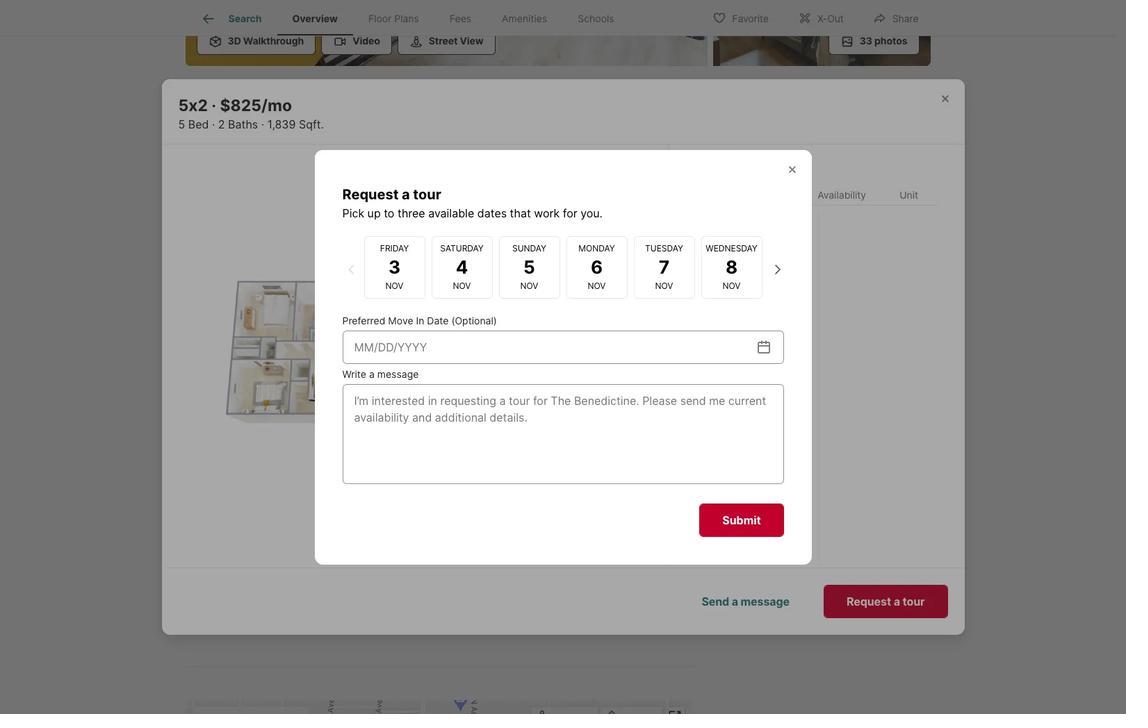 Task type: locate. For each thing, give the bounding box(es) containing it.
sqft.
[[299, 117, 324, 131], [442, 435, 464, 447]]

1 vertical spatial request a tour
[[847, 595, 925, 609]]

map region
[[175, 689, 709, 715]]

1 horizontal spatial $825/mo
[[336, 413, 393, 427]]

1 horizontal spatial units
[[699, 158, 730, 173]]

nov down 3
[[386, 281, 404, 291]]

unit right w/d
[[388, 180, 404, 190]]

baths
[[228, 117, 258, 131], [351, 135, 381, 149], [380, 435, 406, 447]]

nov inside tuesday 7 nov
[[655, 281, 673, 291]]

1 vertical spatial 2
[[371, 435, 377, 447]]

1 image image from the left
[[185, 0, 707, 66]]

0 horizontal spatial message
[[377, 368, 419, 380]]

4 nov from the left
[[588, 281, 606, 291]]

0 horizontal spatial units
[[353, 464, 378, 478]]

5
[[291, 114, 301, 133], [178, 117, 185, 131], [524, 257, 535, 278], [542, 300, 549, 312], [185, 354, 193, 369], [336, 435, 342, 447]]

0 horizontal spatial in
[[379, 180, 386, 190]]

1 horizontal spatial 20
[[680, 158, 696, 173]]

20 units available inside 5x2 · $825/mo dialog
[[680, 158, 787, 173]]

1 horizontal spatial image image
[[713, 0, 931, 66]]

1 vertical spatial tab list
[[185, 286, 691, 326]]

request a tour pick up to three available dates that work for you.
[[342, 186, 603, 220]]

1 horizontal spatial 1,839
[[414, 435, 439, 447]]

0 horizontal spatial 1,839
[[267, 117, 296, 131]]

9:00
[[809, 293, 833, 307]]

menu bar
[[192, 708, 309, 715]]

5 beds
[[291, 114, 317, 149]]

0 vertical spatial 20 units available
[[680, 158, 787, 173]]

1 horizontal spatial (1)
[[572, 300, 584, 312]]

tuesday
[[645, 243, 683, 254]]

request
[[783, 153, 828, 167], [342, 186, 399, 203], [847, 595, 891, 609]]

send a message button
[[730, 188, 915, 221], [679, 585, 813, 619]]

2 vertical spatial available
[[381, 464, 427, 478]]

nov
[[386, 281, 404, 291], [453, 281, 471, 291], [520, 281, 538, 291], [588, 281, 606, 291], [655, 281, 673, 291], [723, 281, 741, 291]]

nov for 5
[[520, 281, 538, 291]]

nov down 8
[[723, 281, 741, 291]]

video button
[[321, 27, 392, 55]]

1 vertical spatial tour
[[413, 186, 441, 203]]

nov inside friday 3 nov
[[386, 281, 404, 291]]

0 horizontal spatial request
[[342, 186, 399, 203]]

(520) 999-3027 link
[[730, 227, 915, 260]]

1 horizontal spatial 20 units available
[[680, 158, 787, 173]]

favorite button
[[701, 3, 781, 32]]

tour inside request a tour pick up to three available dates that work for you.
[[413, 186, 441, 203]]

0 vertical spatial units
[[699, 158, 730, 173]]

3 nov from the left
[[520, 281, 538, 291]]

5 inside 5x2 · $825/mo 5 bed · 2 baths · 1,839 sqft.
[[178, 117, 185, 131]]

open
[[742, 293, 770, 307]]

6 nov from the left
[[723, 281, 741, 291]]

ft
[[431, 135, 442, 149]]

5x2 inside 5x2 · $825/mo 5 bed · 2 baths · 1,839 sqft.
[[178, 96, 208, 115]]

$825
[[185, 114, 227, 133]]

0 vertical spatial 5x2
[[178, 96, 208, 115]]

1 vertical spatial 5 bed (1)
[[185, 354, 239, 369]]

0 horizontal spatial send
[[702, 595, 729, 609]]

5x2 down write
[[336, 394, 353, 406]]

I'm interested in requesting a tour for The Benedictine. Please send me current availability and additional details. text field
[[354, 392, 772, 476]]

0 horizontal spatial 20 units available
[[336, 464, 427, 478]]

1 horizontal spatial available
[[428, 206, 474, 220]]

request a tour inside 5x2 · $825/mo dialog
[[847, 595, 925, 609]]

5x2 image inside dialog
[[226, 158, 620, 553]]

sunday 5 nov
[[512, 243, 546, 291]]

dialog
[[315, 150, 812, 565]]

plans
[[394, 13, 419, 25]]

5 inside tab
[[542, 300, 549, 312]]

20 down 5x2 $825/mo
[[336, 464, 350, 478]]

5x2 image for 20 units available
[[226, 158, 620, 553]]

1 vertical spatial message
[[377, 368, 419, 380]]

$825/mo
[[220, 96, 292, 115], [336, 413, 393, 427]]

2 down 5x2 $825/mo
[[371, 435, 377, 447]]

1 horizontal spatial 2
[[371, 435, 377, 447]]

0 vertical spatial tab list
[[185, 0, 641, 35]]

baths down 5x2 $825/mo
[[380, 435, 406, 447]]

nov for 7
[[655, 281, 673, 291]]

nov down 7
[[655, 281, 673, 291]]

Preferred Move In Date (Optional) text field
[[354, 339, 755, 356]]

0 horizontal spatial image image
[[185, 0, 707, 66]]

nov down 4
[[453, 281, 471, 291]]

baths down benedictine
[[228, 117, 258, 131]]

0 vertical spatial send
[[778, 197, 806, 211]]

2 tab list from the top
[[185, 286, 691, 326]]

benedictine
[[209, 87, 274, 101]]

2 horizontal spatial tour
[[903, 595, 925, 609]]

5 bed · 2 baths · 1,839 sqft.
[[336, 435, 464, 447]]

5 bed (1)
[[542, 300, 584, 312], [185, 354, 239, 369]]

1 vertical spatial 5x2
[[336, 394, 353, 406]]

0 horizontal spatial $825/mo
[[220, 96, 292, 115]]

1 horizontal spatial sqft.
[[442, 435, 464, 447]]

1 horizontal spatial message
[[741, 595, 790, 609]]

0 horizontal spatial tour
[[413, 186, 441, 203]]

0 vertical spatial available
[[733, 158, 787, 173]]

1 vertical spatial units
[[353, 464, 378, 478]]

nov down 6
[[588, 281, 606, 291]]

0 vertical spatial sqft.
[[299, 117, 324, 131]]

bed inside 5 bed (1) tab
[[551, 300, 569, 312]]

5 nov from the left
[[655, 281, 673, 291]]

nov inside saturday 4 nov
[[453, 281, 471, 291]]

1 horizontal spatial send
[[778, 197, 806, 211]]

1 horizontal spatial 5x2
[[336, 394, 353, 406]]

1 vertical spatial send
[[702, 595, 729, 609]]

send a message inside 5x2 · $825/mo dialog
[[702, 595, 790, 609]]

for
[[563, 206, 578, 220]]

have a question about the floor plans?
[[185, 551, 420, 566]]

send
[[778, 197, 806, 211], [702, 595, 729, 609]]

unit right availability
[[900, 189, 918, 201]]

nov for 6
[[588, 281, 606, 291]]

5x2 for $825/mo
[[336, 394, 353, 406]]

2 horizontal spatial available
[[733, 158, 787, 173]]

2 vertical spatial message
[[741, 595, 790, 609]]

nov inside monday 6 nov
[[588, 281, 606, 291]]

tour inside 5x2 · $825/mo dialog
[[903, 595, 925, 609]]

$825 /mo price
[[185, 114, 257, 149]]

nov down sunday
[[520, 281, 538, 291]]

0 vertical spatial send a message
[[778, 197, 866, 211]]

x-
[[817, 12, 827, 24]]

0 vertical spatial in
[[379, 180, 386, 190]]

1 vertical spatial in
[[416, 315, 424, 326]]

1 vertical spatial request a tour button
[[824, 585, 948, 619]]

2
[[218, 117, 225, 131], [371, 435, 377, 447]]

view
[[460, 35, 484, 47]]

2 horizontal spatial message
[[817, 197, 866, 211]]

0 vertical spatial send a message button
[[730, 188, 915, 221]]

availability
[[818, 189, 866, 201]]

1 vertical spatial request
[[342, 186, 399, 203]]

5x2 image
[[226, 158, 620, 553], [208, 404, 303, 469]]

2 vertical spatial request
[[847, 595, 891, 609]]

next image
[[769, 261, 786, 278]]

send a message
[[778, 197, 866, 211], [702, 595, 790, 609]]

preferred
[[342, 315, 385, 326]]

7
[[659, 257, 670, 278]]

0 vertical spatial (1)
[[572, 300, 584, 312]]

0 vertical spatial $825/mo
[[220, 96, 292, 115]]

request inside 5x2 · $825/mo dialog
[[847, 595, 891, 609]]

a
[[830, 153, 837, 167], [402, 186, 410, 203], [809, 197, 815, 211], [369, 368, 375, 380], [219, 551, 226, 566], [732, 595, 738, 609], [894, 595, 900, 609]]

1 vertical spatial sqft.
[[442, 435, 464, 447]]

sq ft
[[414, 135, 442, 149]]

1 vertical spatial baths
[[351, 135, 381, 149]]

image image
[[185, 0, 707, 66], [713, 0, 931, 66]]

available inside 5x2 · $825/mo dialog
[[733, 158, 787, 173]]

the
[[325, 551, 345, 566]]

/mo
[[227, 114, 257, 133]]

1 nov from the left
[[386, 281, 404, 291]]

dishwasher
[[294, 180, 340, 190]]

0 horizontal spatial 2
[[218, 117, 225, 131]]

5 inside 5 beds
[[291, 114, 301, 133]]

20 units available
[[680, 158, 787, 173], [336, 464, 427, 478]]

0 vertical spatial 1,839
[[267, 117, 296, 131]]

map entry image
[[621, 83, 691, 153]]

favorite
[[732, 12, 769, 24]]

friday 3 nov
[[380, 243, 409, 291]]

1 vertical spatial (1)
[[223, 354, 239, 369]]

tour
[[839, 153, 862, 167], [413, 186, 441, 203], [903, 595, 925, 609]]

nov for 4
[[453, 281, 471, 291]]

5x2 up price
[[178, 96, 208, 115]]

5x2 · $825/mo 5 bed · 2 baths · 1,839 sqft.
[[178, 96, 324, 131]]

in left date
[[416, 315, 424, 326]]

33
[[860, 35, 872, 47]]

0 vertical spatial 2
[[218, 117, 225, 131]]

request inside request a tour pick up to three available dates that work for you.
[[342, 186, 399, 203]]

out
[[827, 12, 844, 24]]

2 horizontal spatial request
[[847, 595, 891, 609]]

wednesday
[[706, 243, 758, 254]]

0 horizontal spatial (1)
[[223, 354, 239, 369]]

baths up w/d
[[351, 135, 381, 149]]

available
[[733, 158, 787, 173], [428, 206, 474, 220], [381, 464, 427, 478]]

0 horizontal spatial sqft.
[[299, 117, 324, 131]]

2 nov from the left
[[453, 281, 471, 291]]

0 vertical spatial message
[[817, 197, 866, 211]]

20 down map entry image
[[680, 158, 696, 173]]

1 vertical spatial send a message
[[702, 595, 790, 609]]

street
[[429, 35, 458, 47]]

0 vertical spatial 20
[[680, 158, 696, 173]]

2 left /mo
[[218, 117, 225, 131]]

unit inside 5x2 · $825/mo dialog
[[900, 189, 918, 201]]

search
[[228, 13, 262, 25]]

1 horizontal spatial tour
[[839, 153, 862, 167]]

in
[[379, 180, 386, 190], [416, 315, 424, 326]]

0 horizontal spatial 5 bed (1)
[[185, 354, 239, 369]]

unit
[[388, 180, 404, 190], [900, 189, 918, 201]]

5 bed (1) tab
[[438, 289, 689, 323]]

units
[[699, 158, 730, 173], [353, 464, 378, 478]]

0 horizontal spatial available
[[381, 464, 427, 478]]

send inside 5x2 · $825/mo dialog
[[702, 595, 729, 609]]

(1) inside tab
[[572, 300, 584, 312]]

1 horizontal spatial unit
[[900, 189, 918, 201]]

1 horizontal spatial request
[[783, 153, 828, 167]]

2 vertical spatial tour
[[903, 595, 925, 609]]

33 photos button
[[828, 27, 919, 55]]

overview
[[292, 13, 338, 25]]

1 tab list from the top
[[185, 0, 641, 35]]

nov inside the sunday 5 nov
[[520, 281, 538, 291]]

1 vertical spatial $825/mo
[[336, 413, 393, 427]]

5x2 inside 5x2 $825/mo
[[336, 394, 353, 406]]

the benedictine 800 n country club rd
[[185, 87, 402, 101]]

1,839 inside 5x2 · $825/mo 5 bed · 2 baths · 1,839 sqft.
[[267, 117, 296, 131]]

units inside 5x2 · $825/mo dialog
[[699, 158, 730, 173]]

tab list containing summary
[[185, 286, 691, 326]]

·
[[212, 96, 216, 115], [212, 117, 215, 131], [261, 117, 264, 131], [366, 435, 368, 447], [409, 435, 411, 447]]

1 vertical spatial available
[[428, 206, 474, 220]]

0 vertical spatial 5 bed (1)
[[542, 300, 584, 312]]

tab list
[[185, 0, 641, 35], [185, 286, 691, 326]]

3027
[[848, 236, 876, 250]]

0 vertical spatial request
[[783, 153, 828, 167]]

to
[[384, 206, 394, 220]]

0 horizontal spatial 20
[[336, 464, 350, 478]]

(1)
[[572, 300, 584, 312], [223, 354, 239, 369]]

nov inside wednesday 8 nov
[[723, 281, 741, 291]]

0 vertical spatial request a tour
[[783, 153, 862, 167]]

0 horizontal spatial 5x2
[[178, 96, 208, 115]]

in right w/d
[[379, 180, 386, 190]]

1 horizontal spatial 5 bed (1)
[[542, 300, 584, 312]]

request a tour button
[[730, 143, 915, 177], [824, 585, 948, 619]]

photos
[[875, 35, 908, 47]]

0 vertical spatial baths
[[228, 117, 258, 131]]



Task type: vqa. For each thing, say whether or not it's contained in the screenshot.
Sqft. to the top
yes



Task type: describe. For each thing, give the bounding box(es) containing it.
3d walkthrough
[[228, 35, 304, 47]]

video
[[353, 35, 380, 47]]

(520) 999-3027 button
[[730, 227, 915, 260]]

1 horizontal spatial in
[[416, 315, 424, 326]]

work
[[534, 206, 560, 220]]

previous image
[[343, 261, 360, 278]]

three
[[398, 206, 425, 220]]

n
[[303, 87, 312, 101]]

write a message
[[342, 368, 419, 380]]

floor plans tab
[[353, 2, 434, 35]]

nov for 3
[[386, 281, 404, 291]]

write
[[342, 368, 366, 380]]

wednesday 8 nov
[[706, 243, 758, 291]]

search link
[[201, 10, 262, 27]]

20 inside 5x2 · $825/mo dialog
[[680, 158, 696, 173]]

send a message for the bottom the send a message button
[[702, 595, 790, 609]]

send a message for top the send a message button
[[778, 197, 866, 211]]

5x2 · $825/mo dialog
[[128, 79, 965, 635]]

2 inside 5x2 · $825/mo 5 bed · 2 baths · 1,839 sqft.
[[218, 117, 225, 131]]

2 vertical spatial baths
[[380, 435, 406, 447]]

0 vertical spatial tour
[[839, 153, 862, 167]]

5 inside the sunday 5 nov
[[524, 257, 535, 278]]

1 vertical spatial 20 units available
[[336, 464, 427, 478]]

beds
[[291, 135, 317, 149]]

amenities
[[502, 13, 547, 25]]

baths inside 5x2 · $825/mo 5 bed · 2 baths · 1,839 sqft.
[[228, 117, 258, 131]]

share button
[[861, 3, 931, 32]]

today:
[[773, 293, 806, 307]]

submit button
[[700, 504, 784, 537]]

5x2 $825/mo
[[336, 394, 393, 427]]

33 photos
[[860, 35, 908, 47]]

plans?
[[379, 551, 420, 566]]

sunday
[[512, 243, 546, 254]]

price
[[185, 135, 212, 149]]

the
[[185, 87, 206, 101]]

sqft. inside 5x2 · $825/mo 5 bed · 2 baths · 1,839 sqft.
[[299, 117, 324, 131]]

preferred move in date (optional)
[[342, 315, 497, 326]]

6:00
[[859, 293, 883, 307]]

share
[[892, 12, 919, 24]]

5x2 image for 5x2
[[208, 404, 303, 469]]

floor plans
[[368, 13, 419, 25]]

that
[[510, 206, 531, 220]]

street view
[[429, 35, 484, 47]]

5x2 for ·
[[178, 96, 208, 115]]

dates
[[477, 206, 507, 220]]

summary tab
[[188, 289, 438, 323]]

have
[[185, 551, 216, 566]]

1 vertical spatial 1,839
[[414, 435, 439, 447]]

amenities tab
[[487, 2, 563, 35]]

w/d in unit
[[360, 180, 404, 190]]

up
[[367, 206, 381, 220]]

request a tour for request a tour button to the top
[[783, 153, 862, 167]]

schools tab
[[563, 2, 630, 35]]

1 vertical spatial 20
[[336, 464, 350, 478]]

request a tour button inside 5x2 · $825/mo dialog
[[824, 585, 948, 619]]

tuesday 7 nov
[[645, 243, 683, 291]]

a inside request a tour pick up to three available dates that work for you.
[[402, 186, 410, 203]]

fees tab
[[434, 2, 487, 35]]

3
[[389, 257, 400, 278]]

dialog containing 3
[[315, 150, 812, 565]]

0 horizontal spatial unit
[[388, 180, 404, 190]]

overview tab
[[277, 2, 353, 35]]

tab list containing search
[[185, 0, 641, 35]]

sq
[[414, 135, 428, 149]]

$825/mo inside 5x2 · $825/mo 5 bed · 2 baths · 1,839 sqft.
[[220, 96, 292, 115]]

saturday
[[440, 243, 484, 254]]

monday 6 nov
[[579, 243, 615, 291]]

move
[[388, 315, 413, 326]]

summary
[[291, 300, 335, 312]]

monday
[[579, 243, 615, 254]]

3d
[[228, 35, 241, 47]]

4
[[456, 257, 468, 278]]

floor
[[368, 13, 392, 25]]

walkthrough
[[243, 35, 304, 47]]

0 vertical spatial request a tour button
[[730, 143, 915, 177]]

w/d
[[360, 180, 377, 190]]

send for the bottom the send a message button
[[702, 595, 729, 609]]

saturday 4 nov
[[440, 243, 484, 291]]

street view button
[[397, 27, 495, 55]]

request a tour for request a tour button in the 5x2 · $825/mo dialog
[[847, 595, 925, 609]]

rd
[[388, 87, 402, 101]]

club
[[360, 87, 384, 101]]

question
[[229, 551, 283, 566]]

available inside request a tour pick up to three available dates that work for you.
[[428, 206, 474, 220]]

(520) 999-3027
[[788, 236, 876, 250]]

999-
[[821, 236, 848, 250]]

(520)
[[788, 236, 819, 250]]

submit
[[723, 513, 761, 527]]

(optional)
[[451, 315, 497, 326]]

x-out button
[[786, 3, 856, 32]]

message inside 5x2 · $825/mo dialog
[[741, 595, 790, 609]]

2 image image from the left
[[713, 0, 931, 66]]

date
[[427, 315, 449, 326]]

about
[[286, 551, 322, 566]]

bed inside 5x2 · $825/mo 5 bed · 2 baths · 1,839 sqft.
[[188, 117, 209, 131]]

fees
[[450, 13, 471, 25]]

send for top the send a message button
[[778, 197, 806, 211]]

friday
[[380, 243, 409, 254]]

pm
[[886, 293, 903, 307]]

x-out
[[817, 12, 844, 24]]

am-
[[836, 293, 859, 307]]

you.
[[581, 206, 603, 220]]

pick
[[342, 206, 364, 220]]

nov for 8
[[723, 281, 741, 291]]

floor
[[348, 551, 376, 566]]

8
[[726, 257, 738, 278]]

800
[[280, 87, 300, 101]]

5 bed (1) inside 5 bed (1) tab
[[542, 300, 584, 312]]

country
[[315, 87, 357, 101]]

1 vertical spatial send a message button
[[679, 585, 813, 619]]

6
[[591, 257, 603, 278]]

open today: 9:00 am-6:00 pm
[[742, 293, 903, 307]]



